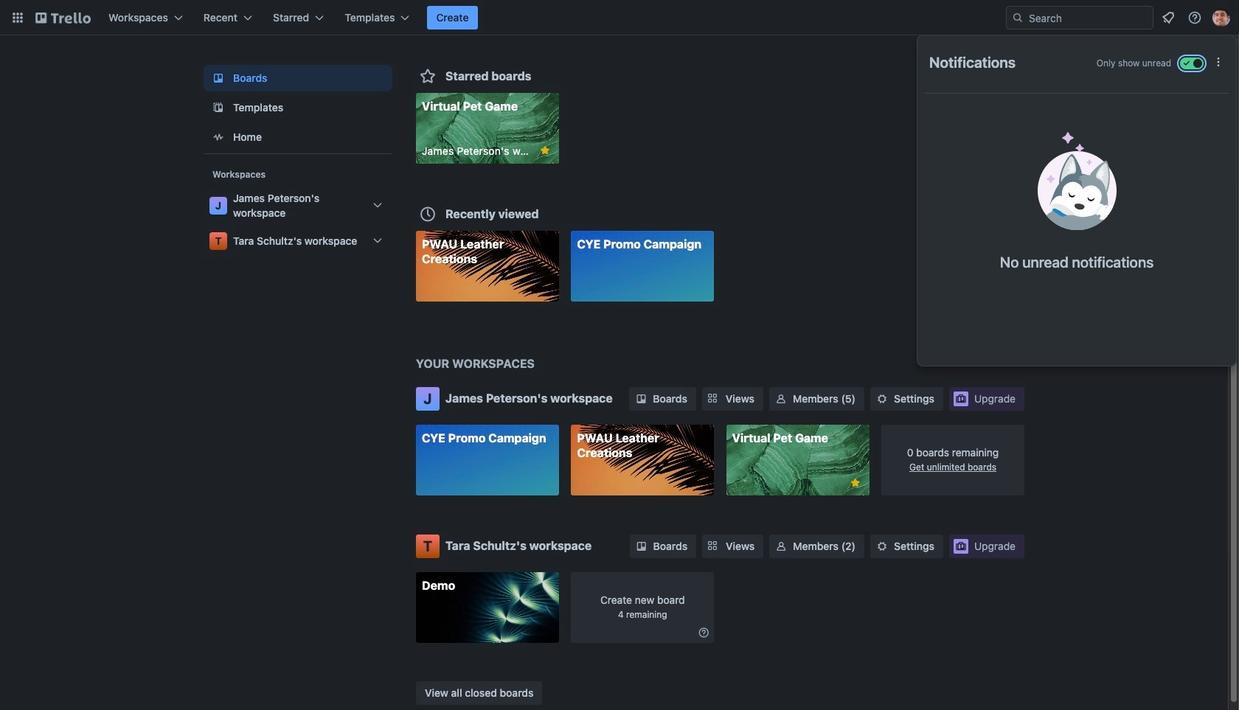 Task type: vqa. For each thing, say whether or not it's contained in the screenshot.
second Create from template… image
no



Task type: describe. For each thing, give the bounding box(es) containing it.
open information menu image
[[1188, 10, 1203, 25]]

Search field
[[1007, 6, 1154, 30]]

2 sm image from the left
[[875, 539, 890, 554]]

primary element
[[0, 0, 1240, 35]]

click to unstar this board. it will be removed from your starred list. image
[[849, 477, 862, 490]]

taco image
[[1038, 132, 1117, 230]]

click to unstar this board. it will be removed from your starred list. image
[[539, 144, 552, 157]]

james peterson (jamespeterson93) image
[[1213, 9, 1231, 27]]

0 notifications image
[[1160, 9, 1178, 27]]

board image
[[210, 69, 227, 87]]



Task type: locate. For each thing, give the bounding box(es) containing it.
sm image
[[774, 539, 789, 554], [875, 539, 890, 554]]

1 horizontal spatial sm image
[[875, 539, 890, 554]]

sm image
[[634, 392, 649, 407], [774, 392, 789, 407], [875, 392, 890, 407], [634, 539, 649, 554], [697, 625, 712, 640]]

home image
[[210, 128, 227, 146]]

0 horizontal spatial sm image
[[774, 539, 789, 554]]

back to home image
[[35, 6, 91, 30]]

template board image
[[210, 99, 227, 117]]

1 sm image from the left
[[774, 539, 789, 554]]

search image
[[1012, 12, 1024, 24]]



